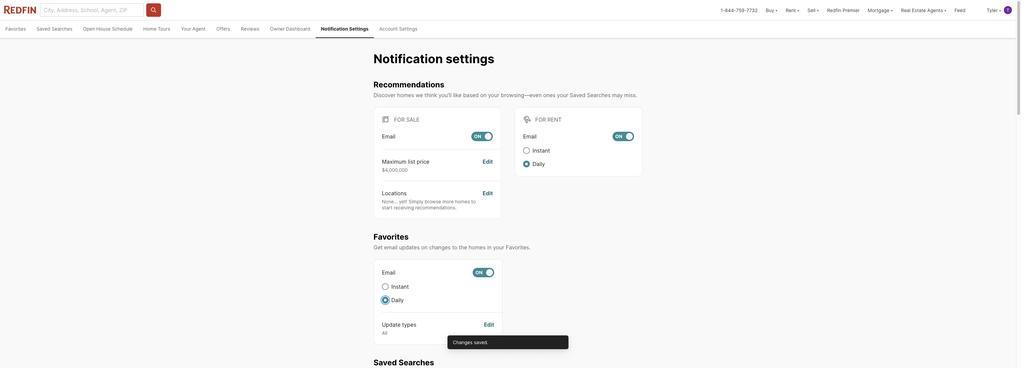 Task type: describe. For each thing, give the bounding box(es) containing it.
sell ▾ button
[[804, 0, 823, 20]]

your right based
[[488, 92, 500, 98]]

favorites for favorites
[[5, 26, 26, 32]]

1-844-759-7732 link
[[721, 7, 758, 13]]

edit button for update types
[[484, 321, 494, 336]]

rent ▾ button
[[786, 0, 800, 20]]

rent
[[548, 116, 562, 123]]

maximum list price $4,000,000
[[382, 158, 430, 173]]

types
[[402, 322, 417, 328]]

▾ for mortgage ▾
[[891, 7, 893, 13]]

changes saved.
[[453, 340, 489, 345]]

1 horizontal spatial daily
[[533, 161, 545, 167]]

instant for rightmost the instant option
[[533, 147, 550, 154]]

searches inside recommendations discover homes we think you'll like based on your browsing—even ones your saved searches may miss.
[[587, 92, 611, 98]]

account settings
[[379, 26, 418, 32]]

buy ▾
[[766, 7, 778, 13]]

price
[[417, 158, 430, 165]]

sell
[[808, 7, 816, 13]]

saved inside 'saved searches' link
[[37, 26, 50, 32]]

favorites for favorites get email updates on changes to the homes in your favorites.
[[374, 233, 409, 242]]

open
[[83, 26, 95, 32]]

your
[[181, 26, 191, 32]]

sale
[[406, 116, 420, 123]]

account settings link
[[374, 21, 423, 38]]

rent ▾ button
[[782, 0, 804, 20]]

redfin
[[827, 7, 842, 13]]

browsing—even
[[501, 92, 542, 98]]

0 vertical spatial searches
[[52, 26, 72, 32]]

844-
[[725, 7, 736, 13]]

open house schedule link
[[78, 21, 138, 38]]

buy
[[766, 7, 775, 13]]

agent
[[192, 26, 206, 32]]

favorites link
[[0, 21, 31, 38]]

changes
[[429, 244, 451, 251]]

updates
[[399, 244, 420, 251]]

real estate agents ▾ button
[[897, 0, 951, 20]]

owner dashboard link
[[265, 21, 316, 38]]

the
[[459, 244, 467, 251]]

update
[[382, 322, 401, 328]]

to inside locations none... yet! simply browse more homes to start receiving recommendations.
[[471, 199, 476, 205]]

all
[[382, 330, 388, 336]]

house
[[96, 26, 111, 32]]

notification for notification settings
[[374, 51, 443, 66]]

ones
[[543, 92, 556, 98]]

get
[[374, 244, 383, 251]]

▾ for sell ▾
[[817, 7, 819, 13]]

▾ for tyler ▾
[[1000, 7, 1002, 13]]

0 horizontal spatial daily
[[392, 297, 404, 304]]

1-844-759-7732
[[721, 7, 758, 13]]

real estate agents ▾ link
[[901, 0, 947, 20]]

redfin premier button
[[823, 0, 864, 20]]

recommendations
[[374, 80, 445, 89]]

list
[[408, 158, 415, 165]]

home tours link
[[138, 21, 176, 38]]

daily radio for leftmost the instant option
[[382, 297, 389, 304]]

for sale
[[394, 116, 420, 123]]

yet!
[[399, 199, 407, 205]]

favorites.
[[506, 244, 531, 251]]

locations none... yet! simply browse more homes to start receiving recommendations.
[[382, 190, 476, 210]]

start
[[382, 205, 393, 210]]

City, Address, School, Agent, ZIP search field
[[40, 3, 144, 17]]

redfin premier
[[827, 7, 860, 13]]

settings for account settings
[[399, 26, 418, 32]]

more
[[443, 199, 454, 205]]

we
[[416, 92, 423, 98]]

on inside favorites get email updates on changes to the homes in your favorites.
[[421, 244, 428, 251]]

edit button for locations
[[483, 189, 493, 211]]

saved inside recommendations discover homes we think you'll like based on your browsing—even ones your saved searches may miss.
[[570, 92, 586, 98]]

notification settings
[[374, 51, 495, 66]]

premier
[[843, 7, 860, 13]]

7732
[[747, 7, 758, 13]]

you'll
[[439, 92, 452, 98]]

owner
[[270, 26, 285, 32]]

your agent link
[[176, 21, 211, 38]]

maximum
[[382, 158, 407, 165]]

miss.
[[625, 92, 638, 98]]

1 vertical spatial saved searches
[[374, 358, 434, 367]]

real
[[901, 7, 911, 13]]

schedule
[[112, 26, 133, 32]]

reviews
[[241, 26, 259, 32]]

$4,000,000
[[382, 167, 408, 173]]

sell ▾ button
[[808, 0, 819, 20]]

mortgage ▾ button
[[868, 0, 893, 20]]

saved searches link
[[31, 21, 78, 38]]

offers link
[[211, 21, 236, 38]]

browse
[[425, 199, 441, 205]]

email
[[384, 244, 398, 251]]

notification settings link
[[316, 21, 374, 38]]

open house schedule
[[83, 26, 133, 32]]

email down email at the left bottom of the page
[[382, 269, 396, 276]]

▾ for buy ▾
[[776, 7, 778, 13]]

1-
[[721, 7, 725, 13]]

home
[[143, 26, 157, 32]]

5 ▾ from the left
[[945, 7, 947, 13]]



Task type: locate. For each thing, give the bounding box(es) containing it.
1 vertical spatial favorites
[[374, 233, 409, 242]]

1 vertical spatial daily radio
[[382, 297, 389, 304]]

on right updates
[[421, 244, 428, 251]]

0 horizontal spatial instant
[[392, 284, 409, 290]]

email for for sale
[[382, 133, 396, 140]]

on for rent
[[616, 134, 623, 139]]

2 vertical spatial searches
[[399, 358, 434, 367]]

like
[[453, 92, 462, 98]]

for rent
[[535, 116, 562, 123]]

edit for update types
[[484, 322, 494, 328]]

instant
[[533, 147, 550, 154], [392, 284, 409, 290]]

settings left account
[[349, 26, 369, 32]]

4 ▾ from the left
[[891, 7, 893, 13]]

notification
[[321, 26, 348, 32], [374, 51, 443, 66]]

recommendations.
[[415, 205, 457, 210]]

1 vertical spatial on
[[421, 244, 428, 251]]

agents
[[928, 7, 943, 13]]

1 vertical spatial searches
[[587, 92, 611, 98]]

buy ▾ button
[[762, 0, 782, 20]]

1 vertical spatial edit button
[[483, 189, 493, 211]]

1 horizontal spatial saved
[[374, 358, 397, 367]]

simply
[[409, 199, 424, 205]]

notification for notification settings
[[321, 26, 348, 32]]

0 vertical spatial saved searches
[[37, 26, 72, 32]]

saved searches
[[37, 26, 72, 32], [374, 358, 434, 367]]

0 horizontal spatial to
[[452, 244, 458, 251]]

edit
[[483, 158, 493, 165], [483, 190, 493, 197], [484, 322, 494, 328]]

1 horizontal spatial notification
[[374, 51, 443, 66]]

▾ right agents
[[945, 7, 947, 13]]

account
[[379, 26, 398, 32]]

0 vertical spatial instant radio
[[523, 147, 530, 154]]

update types all
[[382, 322, 417, 336]]

homes left in
[[469, 244, 486, 251]]

on right based
[[480, 92, 487, 98]]

recommendations discover homes we think you'll like based on your browsing—even ones your saved searches may miss.
[[374, 80, 638, 98]]

1 horizontal spatial daily radio
[[523, 161, 530, 167]]

0 vertical spatial on
[[480, 92, 487, 98]]

instant for leftmost the instant option
[[392, 284, 409, 290]]

0 vertical spatial notification
[[321, 26, 348, 32]]

0 horizontal spatial favorites
[[5, 26, 26, 32]]

mortgage ▾ button
[[864, 0, 897, 20]]

▾ right mortgage
[[891, 7, 893, 13]]

homes right more at the left of page
[[455, 199, 470, 205]]

edit button for maximum list price
[[483, 158, 493, 173]]

for for for sale
[[394, 116, 405, 123]]

tours
[[158, 26, 170, 32]]

feed
[[955, 7, 966, 13]]

to
[[471, 199, 476, 205], [452, 244, 458, 251]]

settings for notification settings
[[349, 26, 369, 32]]

2 ▾ from the left
[[798, 7, 800, 13]]

for
[[394, 116, 405, 123], [535, 116, 546, 123]]

1 horizontal spatial saved searches
[[374, 358, 434, 367]]

0 horizontal spatial saved
[[37, 26, 50, 32]]

email down the for sale
[[382, 133, 396, 140]]

to right more at the left of page
[[471, 199, 476, 205]]

1 vertical spatial homes
[[455, 199, 470, 205]]

2 vertical spatial homes
[[469, 244, 486, 251]]

saved
[[37, 26, 50, 32], [570, 92, 586, 98], [374, 358, 397, 367]]

▾ right buy
[[776, 7, 778, 13]]

0 vertical spatial homes
[[397, 92, 414, 98]]

1 vertical spatial edit
[[483, 190, 493, 197]]

1 horizontal spatial instant radio
[[523, 147, 530, 154]]

1 vertical spatial instant
[[392, 284, 409, 290]]

2 settings from the left
[[399, 26, 418, 32]]

mortgage ▾
[[868, 7, 893, 13]]

for for for rent
[[535, 116, 546, 123]]

2 horizontal spatial searches
[[587, 92, 611, 98]]

0 vertical spatial to
[[471, 199, 476, 205]]

1 horizontal spatial instant
[[533, 147, 550, 154]]

home tours
[[143, 26, 170, 32]]

2 vertical spatial edit button
[[484, 321, 494, 336]]

0 vertical spatial daily
[[533, 161, 545, 167]]

1 vertical spatial daily
[[392, 297, 404, 304]]

1 vertical spatial saved
[[570, 92, 586, 98]]

homes inside favorites get email updates on changes to the homes in your favorites.
[[469, 244, 486, 251]]

2 vertical spatial edit
[[484, 322, 494, 328]]

1 for from the left
[[394, 116, 405, 123]]

2 horizontal spatial saved
[[570, 92, 586, 98]]

homes inside locations none... yet! simply browse more homes to start receiving recommendations.
[[455, 199, 470, 205]]

0 horizontal spatial saved searches
[[37, 26, 72, 32]]

1 vertical spatial to
[[452, 244, 458, 251]]

0 vertical spatial instant
[[533, 147, 550, 154]]

for left sale
[[394, 116, 405, 123]]

to inside favorites get email updates on changes to the homes in your favorites.
[[452, 244, 458, 251]]

daily radio for rightmost the instant option
[[523, 161, 530, 167]]

settings right account
[[399, 26, 418, 32]]

to left the
[[452, 244, 458, 251]]

759-
[[736, 7, 747, 13]]

mortgage
[[868, 7, 890, 13]]

none...
[[382, 199, 398, 205]]

tyler ▾
[[987, 7, 1002, 13]]

1 horizontal spatial favorites
[[374, 233, 409, 242]]

6 ▾ from the left
[[1000, 7, 1002, 13]]

1 settings from the left
[[349, 26, 369, 32]]

tyler
[[987, 7, 998, 13]]

1 horizontal spatial for
[[535, 116, 546, 123]]

saved.
[[474, 340, 489, 345]]

saved right favorites link
[[37, 26, 50, 32]]

submit search image
[[150, 7, 157, 13]]

▾ right sell
[[817, 7, 819, 13]]

0 vertical spatial daily radio
[[523, 161, 530, 167]]

email down the for rent
[[523, 133, 537, 140]]

changes
[[453, 340, 473, 345]]

edit button
[[483, 158, 493, 173], [483, 189, 493, 211], [484, 321, 494, 336]]

on for sale
[[474, 134, 481, 139]]

1 vertical spatial notification
[[374, 51, 443, 66]]

searches
[[52, 26, 72, 32], [587, 92, 611, 98], [399, 358, 434, 367]]

settings inside account settings link
[[399, 26, 418, 32]]

sell ▾
[[808, 7, 819, 13]]

▾ left user photo
[[1000, 7, 1002, 13]]

edit for locations
[[483, 190, 493, 197]]

may
[[612, 92, 623, 98]]

dashboard
[[286, 26, 310, 32]]

0 vertical spatial saved
[[37, 26, 50, 32]]

0 horizontal spatial settings
[[349, 26, 369, 32]]

0 vertical spatial favorites
[[5, 26, 26, 32]]

0 vertical spatial edit
[[483, 158, 493, 165]]

your inside favorites get email updates on changes to the homes in your favorites.
[[493, 244, 505, 251]]

2 for from the left
[[535, 116, 546, 123]]

▾
[[776, 7, 778, 13], [798, 7, 800, 13], [817, 7, 819, 13], [891, 7, 893, 13], [945, 7, 947, 13], [1000, 7, 1002, 13]]

discover
[[374, 92, 396, 98]]

buy ▾ button
[[766, 0, 778, 20]]

owner dashboard
[[270, 26, 310, 32]]

1 horizontal spatial on
[[480, 92, 487, 98]]

1 horizontal spatial to
[[471, 199, 476, 205]]

▾ for rent ▾
[[798, 7, 800, 13]]

homes down recommendations
[[397, 92, 414, 98]]

on inside recommendations discover homes we think you'll like based on your browsing—even ones your saved searches may miss.
[[480, 92, 487, 98]]

your right ones
[[557, 92, 569, 98]]

your
[[488, 92, 500, 98], [557, 92, 569, 98], [493, 244, 505, 251]]

think
[[425, 92, 437, 98]]

for left rent
[[535, 116, 546, 123]]

real estate agents ▾
[[901, 7, 947, 13]]

saved down all
[[374, 358, 397, 367]]

offers
[[216, 26, 230, 32]]

rent
[[786, 7, 796, 13]]

settings inside notification settings link
[[349, 26, 369, 32]]

1 horizontal spatial searches
[[399, 358, 434, 367]]

daily
[[533, 161, 545, 167], [392, 297, 404, 304]]

email for for rent
[[523, 133, 537, 140]]

saved right ones
[[570, 92, 586, 98]]

0 horizontal spatial searches
[[52, 26, 72, 32]]

your right in
[[493, 244, 505, 251]]

edit for maximum list price
[[483, 158, 493, 165]]

on
[[474, 134, 481, 139], [616, 134, 623, 139], [476, 270, 483, 276]]

Instant radio
[[523, 147, 530, 154], [382, 284, 389, 290]]

in
[[487, 244, 492, 251]]

2 vertical spatial saved
[[374, 358, 397, 367]]

settings
[[446, 51, 495, 66]]

locations
[[382, 190, 407, 197]]

based
[[463, 92, 479, 98]]

0 vertical spatial edit button
[[483, 158, 493, 173]]

▾ right rent
[[798, 7, 800, 13]]

receiving
[[394, 205, 414, 210]]

favorites get email updates on changes to the homes in your favorites.
[[374, 233, 531, 251]]

reviews link
[[236, 21, 265, 38]]

1 horizontal spatial settings
[[399, 26, 418, 32]]

your agent
[[181, 26, 206, 32]]

1 ▾ from the left
[[776, 7, 778, 13]]

0 horizontal spatial instant radio
[[382, 284, 389, 290]]

Daily radio
[[523, 161, 530, 167], [382, 297, 389, 304]]

user photo image
[[1004, 6, 1012, 14]]

3 ▾ from the left
[[817, 7, 819, 13]]

None checkbox
[[472, 132, 493, 141], [613, 132, 634, 141], [473, 268, 494, 278], [472, 132, 493, 141], [613, 132, 634, 141], [473, 268, 494, 278]]

0 horizontal spatial notification
[[321, 26, 348, 32]]

homes inside recommendations discover homes we think you'll like based on your browsing—even ones your saved searches may miss.
[[397, 92, 414, 98]]

estate
[[912, 7, 926, 13]]

1 vertical spatial instant radio
[[382, 284, 389, 290]]

0 horizontal spatial for
[[394, 116, 405, 123]]

0 horizontal spatial on
[[421, 244, 428, 251]]

rent ▾
[[786, 7, 800, 13]]

0 horizontal spatial daily radio
[[382, 297, 389, 304]]

favorites inside favorites get email updates on changes to the homes in your favorites.
[[374, 233, 409, 242]]



Task type: vqa. For each thing, say whether or not it's contained in the screenshot.
15 reviews
no



